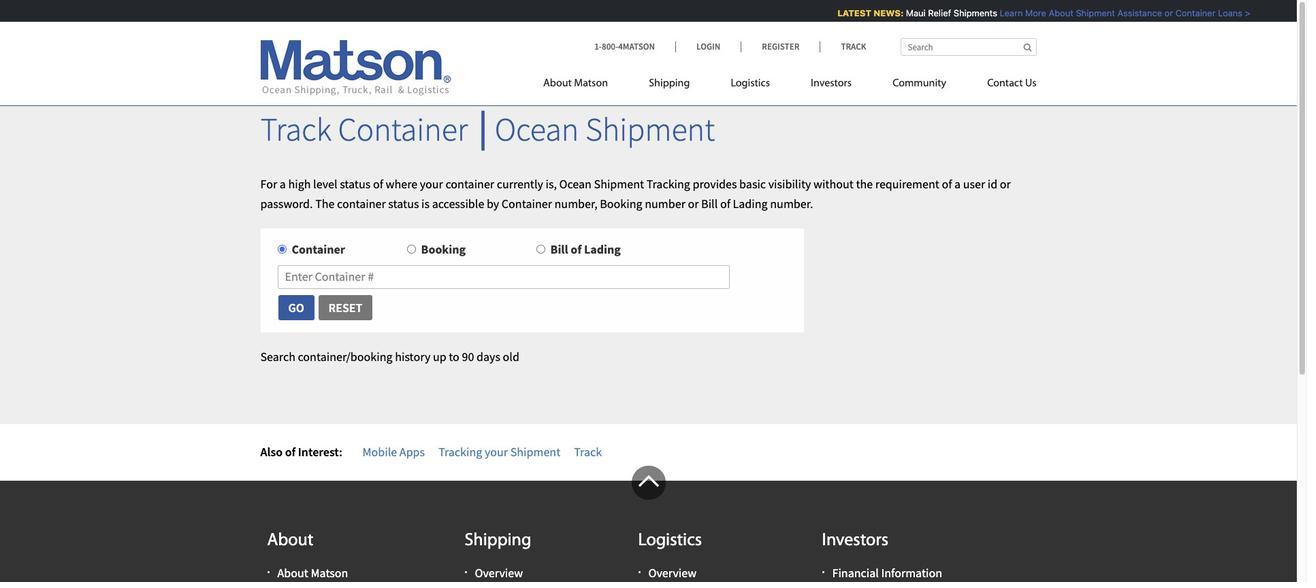 Task type: describe. For each thing, give the bounding box(es) containing it.
contact
[[987, 78, 1023, 89]]

register
[[762, 41, 800, 52]]

0 vertical spatial track link
[[820, 41, 867, 52]]

assistance
[[1117, 7, 1162, 18]]

0 horizontal spatial or
[[688, 196, 699, 212]]

level
[[313, 176, 337, 192]]

0 vertical spatial track
[[841, 41, 867, 52]]

search container/booking history up to 90 days old
[[260, 349, 520, 365]]

logistics link
[[711, 72, 791, 99]]

container inside for a high level status of where your container currently is, ocean shipment tracking provides basic visibility without the requirement of a user id or password. the container status is accessible by container number, booking number or bill of lading number.
[[502, 196, 552, 212]]

accessible
[[432, 196, 484, 212]]

4matson
[[618, 41, 655, 52]]

0 vertical spatial about matson link
[[543, 72, 629, 99]]

financial
[[832, 566, 879, 582]]

Enter Container # text field
[[277, 266, 730, 289]]

Container radio
[[277, 245, 286, 254]]

history
[[395, 349, 431, 365]]

0 horizontal spatial container
[[337, 196, 386, 212]]

maui
[[905, 7, 925, 18]]

of down provides
[[720, 196, 731, 212]]

shipment inside for a high level status of where your container currently is, ocean shipment tracking provides basic visibility without the requirement of a user id or password. the container status is accessible by container number, booking number or bill of lading number.
[[594, 176, 644, 192]]

bill inside for a high level status of where your container currently is, ocean shipment tracking provides basic visibility without the requirement of a user id or password. the container status is accessible by container number, booking number or bill of lading number.
[[701, 196, 718, 212]]

1 vertical spatial bill
[[551, 242, 568, 258]]

provides
[[693, 176, 737, 192]]

the
[[315, 196, 335, 212]]

1-800-4matson link
[[595, 41, 676, 52]]

mobile apps
[[363, 445, 425, 460]]

about matson inside top menu navigation
[[543, 78, 608, 89]]

relief
[[927, 7, 951, 18]]

1 vertical spatial track link
[[574, 445, 602, 460]]

Booking radio
[[407, 245, 416, 254]]

to
[[449, 349, 460, 365]]

visibility
[[769, 176, 811, 192]]

up
[[433, 349, 446, 365]]

of right also
[[285, 445, 296, 460]]

lading inside for a high level status of where your container currently is, ocean shipment tracking provides basic visibility without the requirement of a user id or password. the container status is accessible by container number, booking number or bill of lading number.
[[733, 196, 768, 212]]

currently
[[497, 176, 543, 192]]

shipping inside 'shipping' link
[[649, 78, 690, 89]]

overview link for logistics
[[649, 566, 697, 582]]

1 vertical spatial status
[[388, 196, 419, 212]]

bill of lading
[[551, 242, 621, 258]]

number.
[[770, 196, 813, 212]]

2 a from the left
[[955, 176, 961, 192]]

login
[[697, 41, 721, 52]]

matson inside top menu navigation
[[574, 78, 608, 89]]

tracking your shipment
[[439, 445, 561, 460]]

tracking inside for a high level status of where your container currently is, ocean shipment tracking provides basic visibility without the requirement of a user id or password. the container status is accessible by container number, booking number or bill of lading number.
[[647, 176, 690, 192]]

>
[[1244, 7, 1250, 18]]

contact us link
[[967, 72, 1037, 99]]

of left where
[[373, 176, 383, 192]]

ocean
[[559, 176, 592, 192]]

your inside for a high level status of where your container currently is, ocean shipment tracking provides basic visibility without the requirement of a user id or password. the container status is accessible by container number, booking number or bill of lading number.
[[420, 176, 443, 192]]

│ocean
[[475, 109, 579, 150]]

overview for logistics
[[649, 566, 697, 582]]

mobile apps link
[[363, 445, 425, 460]]

mobile
[[363, 445, 397, 460]]

where
[[386, 176, 418, 192]]

1 horizontal spatial track
[[574, 445, 602, 460]]

0 horizontal spatial tracking
[[439, 445, 482, 460]]

logistics inside top menu navigation
[[731, 78, 770, 89]]

90
[[462, 349, 474, 365]]

overview link for shipping
[[475, 566, 523, 582]]

about inside top menu navigation
[[543, 78, 572, 89]]

800-
[[602, 41, 618, 52]]

search
[[260, 349, 296, 365]]

password.
[[260, 196, 313, 212]]

basic
[[740, 176, 766, 192]]

latest news: maui relief shipments learn more about shipment assistance or container loans >
[[837, 7, 1250, 18]]

register link
[[741, 41, 820, 52]]

search image
[[1024, 43, 1032, 52]]

0 horizontal spatial booking
[[421, 242, 466, 258]]



Task type: locate. For each thing, give the bounding box(es) containing it.
0 horizontal spatial about matson
[[277, 566, 348, 582]]

without
[[814, 176, 854, 192]]

0 vertical spatial your
[[420, 176, 443, 192]]

container
[[446, 176, 494, 192], [337, 196, 386, 212]]

booking left number
[[600, 196, 643, 212]]

status right level
[[340, 176, 371, 192]]

days
[[477, 349, 500, 365]]

1 horizontal spatial overview
[[649, 566, 697, 582]]

status down where
[[388, 196, 419, 212]]

lading down basic
[[733, 196, 768, 212]]

0 horizontal spatial about matson link
[[277, 566, 348, 582]]

for
[[260, 176, 277, 192]]

0 vertical spatial investors
[[811, 78, 852, 89]]

the
[[856, 176, 873, 192]]

about
[[1048, 7, 1073, 18], [543, 78, 572, 89], [267, 532, 314, 551], [277, 566, 308, 582]]

learn
[[999, 7, 1022, 18]]

track link
[[820, 41, 867, 52], [574, 445, 602, 460]]

0 vertical spatial or
[[1164, 7, 1173, 18]]

1 vertical spatial about matson
[[277, 566, 348, 582]]

overview link
[[475, 566, 523, 582], [649, 566, 697, 582]]

1 horizontal spatial lading
[[733, 196, 768, 212]]

tracking up number
[[647, 176, 690, 192]]

also
[[260, 445, 283, 460]]

tracking
[[647, 176, 690, 192], [439, 445, 482, 460]]

logistics down backtop "image"
[[638, 532, 702, 551]]

0 vertical spatial status
[[340, 176, 371, 192]]

shipment
[[1075, 7, 1115, 18], [586, 109, 715, 150], [594, 176, 644, 192], [510, 445, 561, 460]]

1 overview link from the left
[[475, 566, 523, 582]]

0 horizontal spatial shipping
[[465, 532, 531, 551]]

tracking your shipment link
[[439, 445, 561, 460]]

footer
[[0, 466, 1297, 583]]

1 vertical spatial or
[[1000, 176, 1011, 192]]

1-800-4matson
[[595, 41, 655, 52]]

0 vertical spatial logistics
[[731, 78, 770, 89]]

news:
[[873, 7, 903, 18]]

0 horizontal spatial your
[[420, 176, 443, 192]]

1 vertical spatial matson
[[311, 566, 348, 582]]

matson inside "footer"
[[311, 566, 348, 582]]

0 vertical spatial matson
[[574, 78, 608, 89]]

0 horizontal spatial overview
[[475, 566, 523, 582]]

information
[[882, 566, 942, 582]]

investors down register link
[[811, 78, 852, 89]]

1 vertical spatial about matson link
[[277, 566, 348, 582]]

container right the
[[337, 196, 386, 212]]

1 vertical spatial booking
[[421, 242, 466, 258]]

1 vertical spatial shipping
[[465, 532, 531, 551]]

number
[[645, 196, 686, 212]]

backtop image
[[632, 466, 666, 500]]

investors inside "footer"
[[822, 532, 889, 551]]

id
[[988, 176, 998, 192]]

lading down number,
[[584, 242, 621, 258]]

1 vertical spatial investors
[[822, 532, 889, 551]]

2 overview from the left
[[649, 566, 697, 582]]

community
[[893, 78, 947, 89]]

logistics inside "footer"
[[638, 532, 702, 551]]

1 horizontal spatial logistics
[[731, 78, 770, 89]]

1 vertical spatial lading
[[584, 242, 621, 258]]

more
[[1025, 7, 1046, 18]]

status
[[340, 176, 371, 192], [388, 196, 419, 212]]

blue matson logo with ocean, shipping, truck, rail and logistics written beneath it. image
[[260, 40, 451, 96]]

bill down provides
[[701, 196, 718, 212]]

None button
[[277, 295, 315, 322], [318, 295, 373, 322], [277, 295, 315, 322], [318, 295, 373, 322]]

user
[[963, 176, 986, 192]]

2 vertical spatial or
[[688, 196, 699, 212]]

shipping link
[[629, 72, 711, 99]]

2 horizontal spatial track
[[841, 41, 867, 52]]

1-
[[595, 41, 602, 52]]

1 horizontal spatial or
[[1000, 176, 1011, 192]]

old
[[503, 349, 520, 365]]

0 vertical spatial shipping
[[649, 78, 690, 89]]

requirement
[[876, 176, 940, 192]]

interest:
[[298, 445, 342, 460]]

apps
[[400, 445, 425, 460]]

container up where
[[338, 109, 468, 150]]

shipments
[[953, 7, 997, 18]]

bill right bill of lading "radio"
[[551, 242, 568, 258]]

bill
[[701, 196, 718, 212], [551, 242, 568, 258]]

container up accessible
[[446, 176, 494, 192]]

0 horizontal spatial track link
[[574, 445, 602, 460]]

0 vertical spatial bill
[[701, 196, 718, 212]]

0 horizontal spatial overview link
[[475, 566, 523, 582]]

Bill of Lading radio
[[536, 245, 545, 254]]

or right number
[[688, 196, 699, 212]]

a
[[280, 176, 286, 192], [955, 176, 961, 192]]

login link
[[676, 41, 741, 52]]

financial information link
[[832, 566, 942, 582]]

1 horizontal spatial status
[[388, 196, 419, 212]]

latest
[[837, 7, 871, 18]]

of left user on the top right
[[942, 176, 952, 192]]

financial information
[[832, 566, 942, 582]]

0 horizontal spatial matson
[[311, 566, 348, 582]]

container/booking
[[298, 349, 393, 365]]

investors link
[[791, 72, 872, 99]]

shipping
[[649, 78, 690, 89], [465, 532, 531, 551]]

0 horizontal spatial track
[[260, 109, 332, 150]]

overview for shipping
[[475, 566, 523, 582]]

logistics down register link
[[731, 78, 770, 89]]

0 vertical spatial tracking
[[647, 176, 690, 192]]

1 vertical spatial track
[[260, 109, 332, 150]]

1 vertical spatial your
[[485, 445, 508, 460]]

community link
[[872, 72, 967, 99]]

0 vertical spatial lading
[[733, 196, 768, 212]]

2 overview link from the left
[[649, 566, 697, 582]]

for a high level status of where your container currently is, ocean shipment tracking provides basic visibility without the requirement of a user id or password. the container status is accessible by container number, booking number or bill of lading number.
[[260, 176, 1011, 212]]

2 horizontal spatial or
[[1164, 7, 1173, 18]]

1 horizontal spatial a
[[955, 176, 961, 192]]

1 horizontal spatial bill
[[701, 196, 718, 212]]

booking inside for a high level status of where your container currently is, ocean shipment tracking provides basic visibility without the requirement of a user id or password. the container status is accessible by container number, booking number or bill of lading number.
[[600, 196, 643, 212]]

1 vertical spatial tracking
[[439, 445, 482, 460]]

1 a from the left
[[280, 176, 286, 192]]

tracking right 'apps'
[[439, 445, 482, 460]]

footer containing about
[[0, 466, 1297, 583]]

1 vertical spatial logistics
[[638, 532, 702, 551]]

2 vertical spatial track
[[574, 445, 602, 460]]

about matson link
[[543, 72, 629, 99], [277, 566, 348, 582]]

0 vertical spatial booking
[[600, 196, 643, 212]]

container left loans
[[1175, 7, 1215, 18]]

1 vertical spatial container
[[337, 196, 386, 212]]

container right container 'option'
[[292, 242, 345, 258]]

loans
[[1218, 7, 1242, 18]]

1 horizontal spatial track link
[[820, 41, 867, 52]]

1 horizontal spatial tracking
[[647, 176, 690, 192]]

1 horizontal spatial overview link
[[649, 566, 697, 582]]

also of interest:
[[260, 445, 342, 460]]

is,
[[546, 176, 557, 192]]

0 horizontal spatial lading
[[584, 242, 621, 258]]

shipping inside "footer"
[[465, 532, 531, 551]]

1 horizontal spatial booking
[[600, 196, 643, 212]]

lading
[[733, 196, 768, 212], [584, 242, 621, 258]]

1 horizontal spatial about matson
[[543, 78, 608, 89]]

track container │ocean shipment
[[260, 109, 715, 150]]

container
[[1175, 7, 1215, 18], [338, 109, 468, 150], [502, 196, 552, 212], [292, 242, 345, 258]]

of right bill of lading "radio"
[[571, 242, 582, 258]]

high
[[288, 176, 311, 192]]

investors up financial
[[822, 532, 889, 551]]

1 overview from the left
[[475, 566, 523, 582]]

by
[[487, 196, 499, 212]]

0 horizontal spatial logistics
[[638, 532, 702, 551]]

0 vertical spatial container
[[446, 176, 494, 192]]

your
[[420, 176, 443, 192], [485, 445, 508, 460]]

0 vertical spatial about matson
[[543, 78, 608, 89]]

track
[[841, 41, 867, 52], [260, 109, 332, 150], [574, 445, 602, 460]]

is
[[422, 196, 430, 212]]

top menu navigation
[[543, 72, 1037, 99]]

1 horizontal spatial your
[[485, 445, 508, 460]]

investors
[[811, 78, 852, 89], [822, 532, 889, 551]]

matson
[[574, 78, 608, 89], [311, 566, 348, 582]]

0 horizontal spatial bill
[[551, 242, 568, 258]]

1 horizontal spatial about matson link
[[543, 72, 629, 99]]

booking
[[600, 196, 643, 212], [421, 242, 466, 258]]

or right 'assistance'
[[1164, 7, 1173, 18]]

1 horizontal spatial shipping
[[649, 78, 690, 89]]

logistics
[[731, 78, 770, 89], [638, 532, 702, 551]]

learn more about shipment assistance or container loans > link
[[999, 7, 1250, 18]]

contact us
[[987, 78, 1037, 89]]

Search search field
[[901, 38, 1037, 56]]

0 horizontal spatial status
[[340, 176, 371, 192]]

about matson
[[543, 78, 608, 89], [277, 566, 348, 582]]

a right for
[[280, 176, 286, 192]]

overview
[[475, 566, 523, 582], [649, 566, 697, 582]]

0 horizontal spatial a
[[280, 176, 286, 192]]

1 horizontal spatial matson
[[574, 78, 608, 89]]

a left user on the top right
[[955, 176, 961, 192]]

1 horizontal spatial container
[[446, 176, 494, 192]]

number,
[[555, 196, 598, 212]]

of
[[373, 176, 383, 192], [942, 176, 952, 192], [720, 196, 731, 212], [571, 242, 582, 258], [285, 445, 296, 460]]

or right id
[[1000, 176, 1011, 192]]

container down currently
[[502, 196, 552, 212]]

us
[[1025, 78, 1037, 89]]

investors inside top menu navigation
[[811, 78, 852, 89]]

None search field
[[901, 38, 1037, 56]]

or
[[1164, 7, 1173, 18], [1000, 176, 1011, 192], [688, 196, 699, 212]]

booking right booking radio
[[421, 242, 466, 258]]



Task type: vqa. For each thing, say whether or not it's contained in the screenshot.
Freight Origin
no



